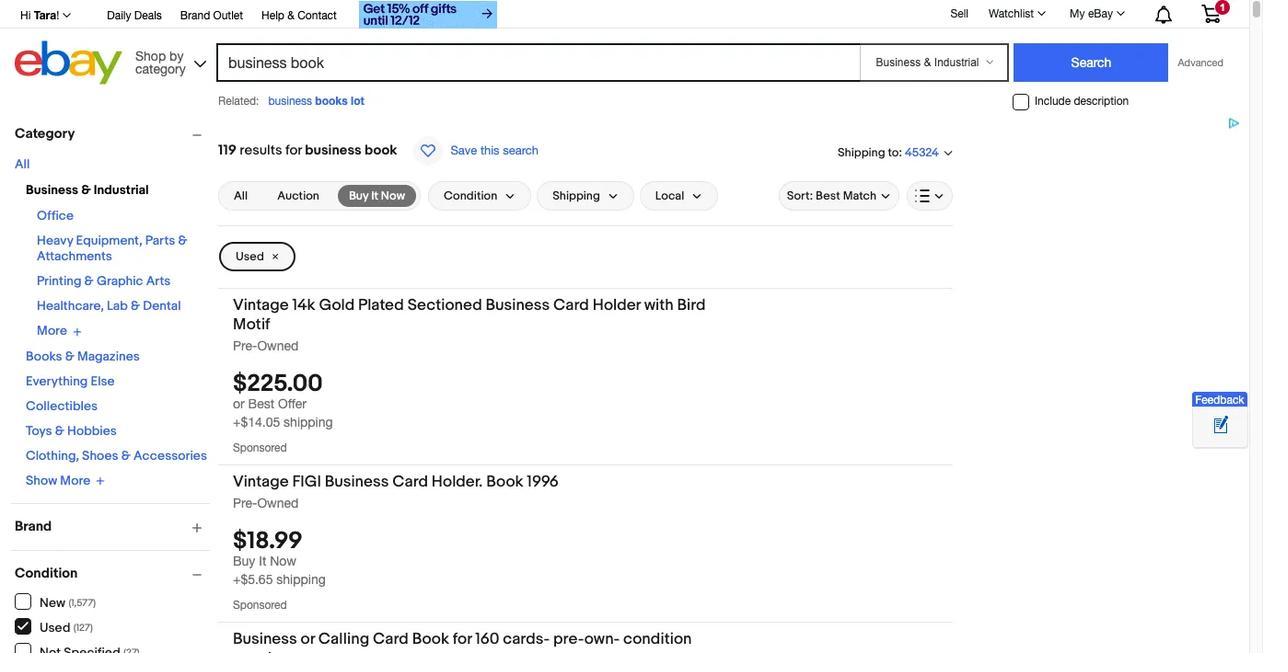 Task type: vqa. For each thing, say whether or not it's contained in the screenshot.
'type' inside the Select a type or manufacturer of the automobile: Choose the make, model, and trim level of your car, pickup or motorcycle by clicking the arrows on the drop-down menus. Choose the model year: Different model years have different size, style, and fitment requirements for their components and accessories. Specify a product, brand, or keyword: Type in the closest fit to what you need, such as anti-lock braking systems, pads, struts, wiper blades, or any auto parts category.
no



Task type: describe. For each thing, give the bounding box(es) containing it.
vintage for $18.99
[[233, 473, 289, 492]]

business inside 'related: business books lot'
[[268, 95, 312, 108]]

graphic
[[97, 273, 143, 289]]

parts
[[145, 233, 175, 249]]

it inside text field
[[371, 189, 378, 204]]

calling
[[318, 631, 369, 650]]

books
[[26, 349, 62, 364]]

pre- inside vintage 14k gold plated sectioned business card holder with bird motif pre-owned
[[233, 339, 257, 354]]

include
[[1035, 95, 1071, 108]]

clothing,
[[26, 448, 79, 464]]

office heavy equipment, parts & attachments printing & graphic arts healthcare, lab & dental
[[37, 208, 187, 314]]

45324
[[905, 146, 939, 161]]

local
[[656, 189, 684, 204]]

category button
[[15, 125, 210, 143]]

main content containing $225.00
[[218, 117, 953, 654]]

holder.
[[432, 473, 483, 492]]

shipping for shipping to : 45324
[[838, 145, 885, 160]]

industrial
[[94, 182, 149, 198]]

pre-
[[553, 631, 584, 650]]

vintage figi business card holder. book 1996 pre-owned
[[233, 473, 559, 511]]

shipping for $18.99
[[277, 573, 326, 588]]

used for used (127)
[[40, 620, 70, 636]]

advertisement region
[[968, 117, 1244, 654]]

my
[[1070, 7, 1085, 20]]

vintage 14k gold plated sectioned business card holder with bird motif link
[[233, 297, 717, 338]]

14k
[[292, 297, 315, 315]]

1
[[1220, 2, 1226, 13]]

vintage for $225.00
[[233, 297, 289, 315]]

& inside account navigation
[[288, 9, 295, 22]]

& right toys
[[55, 423, 64, 439]]

Buy It Now selected text field
[[349, 188, 405, 204]]

buy inside $18.99 buy it now +$5.65 shipping
[[233, 555, 255, 569]]

get an extra 15% off image
[[359, 1, 497, 29]]

with
[[644, 297, 674, 315]]

daily deals
[[107, 9, 162, 22]]

shipping button
[[537, 181, 634, 211]]

hi
[[20, 9, 31, 22]]

now inside $18.99 buy it now +$5.65 shipping
[[270, 555, 296, 569]]

$18.99 buy it now +$5.65 shipping
[[233, 528, 326, 588]]

my ebay link
[[1060, 3, 1134, 25]]

healthcare, lab & dental link
[[37, 298, 181, 314]]

used (127)
[[40, 620, 93, 636]]

more inside 'more' button
[[37, 323, 67, 339]]

ebay
[[1088, 7, 1113, 20]]

advanced
[[1178, 57, 1224, 68]]

Search for anything text field
[[219, 45, 857, 80]]

hobbies
[[67, 423, 117, 439]]

office
[[37, 208, 74, 224]]

show more button
[[26, 473, 105, 489]]

brand for brand outlet
[[180, 9, 210, 22]]

collectibles
[[26, 398, 98, 414]]

or for $225.00
[[233, 397, 245, 412]]

watchlist
[[989, 7, 1034, 20]]

brand outlet link
[[180, 6, 243, 27]]

office link
[[37, 208, 74, 224]]

offer
[[278, 397, 307, 412]]

& left industrial
[[81, 182, 91, 198]]

search
[[503, 144, 539, 157]]

save this search
[[451, 144, 539, 157]]

sell link
[[942, 7, 977, 20]]

or for business
[[301, 631, 315, 650]]

help & contact
[[262, 9, 337, 22]]

book
[[365, 142, 397, 159]]

shop
[[135, 48, 166, 63]]

condition
[[623, 631, 692, 650]]

vintage figi business card holder. book 1996 link
[[233, 473, 717, 496]]

:
[[899, 145, 902, 160]]

hi tara !
[[20, 8, 59, 22]]

magazines
[[77, 349, 140, 364]]

for inside business or calling card book for 160 cards- pre-own- condition good
[[453, 631, 472, 650]]

sort: best match button
[[779, 181, 900, 211]]

brand outlet
[[180, 9, 243, 22]]

outlet
[[213, 9, 243, 22]]

sort:
[[787, 189, 813, 204]]

0 horizontal spatial condition button
[[15, 565, 210, 583]]

toys
[[26, 423, 52, 439]]

auction
[[277, 189, 319, 204]]

watchlist link
[[979, 3, 1054, 25]]

by
[[170, 48, 184, 63]]

equipment,
[[76, 233, 142, 249]]

lab
[[107, 298, 128, 314]]

save this search button
[[408, 135, 544, 167]]

160
[[475, 631, 500, 650]]

it inside $18.99 buy it now +$5.65 shipping
[[259, 555, 266, 569]]

& right 'lab'
[[131, 298, 140, 314]]

everything
[[26, 373, 88, 389]]

+$14.05
[[233, 415, 280, 430]]

advanced link
[[1169, 44, 1233, 81]]

0 horizontal spatial all link
[[15, 157, 30, 172]]

books
[[315, 94, 348, 108]]

save
[[451, 144, 477, 157]]

brand button
[[15, 518, 210, 536]]

contact
[[298, 9, 337, 22]]

buy inside text field
[[349, 189, 369, 204]]

cards-
[[503, 631, 550, 650]]

accessories
[[134, 448, 207, 464]]

listing options selector. list view selected. image
[[915, 189, 945, 204]]

best inside $225.00 or best offer +$14.05 shipping
[[248, 397, 275, 412]]

vintage 14k gold plated sectioned business card holder with bird motif heading
[[233, 297, 706, 334]]

gold
[[319, 297, 355, 315]]

business inside business or calling card book for 160 cards- pre-own- condition good
[[233, 631, 297, 650]]

to
[[888, 145, 899, 160]]



Task type: locate. For each thing, give the bounding box(es) containing it.
all down "119"
[[234, 189, 248, 204]]

help
[[262, 9, 284, 22]]

toys & hobbies link
[[26, 423, 117, 439]]

1 horizontal spatial used
[[236, 250, 264, 264]]

1 horizontal spatial for
[[453, 631, 472, 650]]

best up +$14.05
[[248, 397, 275, 412]]

0 vertical spatial it
[[371, 189, 378, 204]]

plated
[[358, 297, 404, 315]]

119 results for business book
[[218, 142, 397, 159]]

1 vertical spatial condition
[[15, 565, 78, 583]]

buy down book
[[349, 189, 369, 204]]

1 horizontal spatial condition button
[[428, 181, 532, 211]]

buy it now link
[[338, 185, 416, 207]]

1 horizontal spatial buy
[[349, 189, 369, 204]]

feedback
[[1196, 394, 1245, 407]]

include description
[[1035, 95, 1129, 108]]

0 vertical spatial business
[[268, 95, 312, 108]]

0 vertical spatial owned
[[257, 339, 299, 354]]

1 horizontal spatial or
[[301, 631, 315, 650]]

0 vertical spatial vintage
[[233, 297, 289, 315]]

0 vertical spatial shipping
[[284, 415, 333, 430]]

category
[[15, 125, 75, 143]]

1 vertical spatial for
[[453, 631, 472, 650]]

shipping to : 45324
[[838, 145, 939, 161]]

business right figi
[[325, 473, 389, 492]]

buy up +$5.65
[[233, 555, 255, 569]]

or inside $225.00 or best offer +$14.05 shipping
[[233, 397, 245, 412]]

0 vertical spatial all link
[[15, 157, 30, 172]]

owned inside vintage 14k gold plated sectioned business card holder with bird motif pre-owned
[[257, 339, 299, 354]]

1 vertical spatial condition button
[[15, 565, 210, 583]]

0 vertical spatial brand
[[180, 9, 210, 22]]

results
[[240, 142, 282, 159]]

condition button down 'save this search' button
[[428, 181, 532, 211]]

0 vertical spatial used
[[236, 250, 264, 264]]

business up good
[[233, 631, 297, 650]]

0 vertical spatial more
[[37, 323, 67, 339]]

+$5.65
[[233, 573, 273, 588]]

this
[[481, 144, 500, 157]]

0 vertical spatial card
[[553, 297, 589, 315]]

0 vertical spatial now
[[381, 189, 405, 204]]

used inside used link
[[236, 250, 264, 264]]

now down book
[[381, 189, 405, 204]]

1 vertical spatial brand
[[15, 518, 52, 536]]

now
[[381, 189, 405, 204], [270, 555, 296, 569]]

shipping down offer
[[284, 415, 333, 430]]

for
[[285, 142, 302, 159], [453, 631, 472, 650]]

for right results on the left top of the page
[[285, 142, 302, 159]]

collectibles link
[[26, 398, 98, 414]]

1 horizontal spatial best
[[816, 189, 841, 204]]

business inside vintage figi business card holder. book 1996 pre-owned
[[325, 473, 389, 492]]

now up +$5.65
[[270, 555, 296, 569]]

0 horizontal spatial book
[[412, 631, 449, 650]]

vintage 14k gold plated sectioned business card holder with bird motif pre-owned
[[233, 297, 706, 354]]

business or calling card book for 160 cards- pre-own- condition good
[[233, 631, 692, 654]]

0 horizontal spatial buy
[[233, 555, 255, 569]]

business left book
[[305, 142, 362, 159]]

1 vertical spatial it
[[259, 555, 266, 569]]

0 horizontal spatial condition
[[15, 565, 78, 583]]

everything else link
[[26, 373, 115, 389]]

1 link
[[1191, 0, 1232, 27]]

1 vertical spatial shipping
[[277, 573, 326, 588]]

0 horizontal spatial best
[[248, 397, 275, 412]]

or up +$14.05
[[233, 397, 245, 412]]

brand for brand
[[15, 518, 52, 536]]

used
[[236, 250, 264, 264], [40, 620, 70, 636]]

lot
[[351, 94, 364, 108]]

card right calling
[[373, 631, 409, 650]]

&
[[288, 9, 295, 22], [81, 182, 91, 198], [178, 233, 187, 249], [84, 273, 94, 289], [131, 298, 140, 314], [65, 349, 74, 364], [55, 423, 64, 439], [121, 448, 131, 464]]

vintage up motif
[[233, 297, 289, 315]]

shipping for shipping
[[553, 189, 600, 204]]

1 vintage from the top
[[233, 297, 289, 315]]

1 vertical spatial all
[[234, 189, 248, 204]]

0 vertical spatial book
[[486, 473, 524, 492]]

card left holder.
[[392, 473, 428, 492]]

shipping inside "shipping to : 45324"
[[838, 145, 885, 160]]

0 horizontal spatial it
[[259, 555, 266, 569]]

used up motif
[[236, 250, 264, 264]]

card left holder
[[553, 297, 589, 315]]

it down book
[[371, 189, 378, 204]]

brand down show
[[15, 518, 52, 536]]

now inside text field
[[381, 189, 405, 204]]

bird
[[677, 297, 706, 315]]

vintage inside vintage figi business card holder. book 1996 pre-owned
[[233, 473, 289, 492]]

sell
[[951, 7, 969, 20]]

main content
[[218, 117, 953, 654]]

account navigation
[[10, 0, 1235, 31]]

0 vertical spatial for
[[285, 142, 302, 159]]

best inside dropdown button
[[816, 189, 841, 204]]

0 vertical spatial or
[[233, 397, 245, 412]]

1996
[[527, 473, 559, 492]]

more
[[37, 323, 67, 339], [60, 473, 90, 489]]

1 horizontal spatial now
[[381, 189, 405, 204]]

category
[[135, 61, 186, 76]]

None submit
[[1014, 43, 1169, 82]]

card inside business or calling card book for 160 cards- pre-own- condition good
[[373, 631, 409, 650]]

tara
[[34, 8, 56, 22]]

card
[[553, 297, 589, 315], [392, 473, 428, 492], [373, 631, 409, 650]]

1 vertical spatial now
[[270, 555, 296, 569]]

all for all link to the bottom
[[234, 189, 248, 204]]

brand
[[180, 9, 210, 22], [15, 518, 52, 536]]

buy
[[349, 189, 369, 204], [233, 555, 255, 569]]

best right sort:
[[816, 189, 841, 204]]

none submit inside shop by category banner
[[1014, 43, 1169, 82]]

new (1,577)
[[40, 595, 96, 611]]

1 vertical spatial owned
[[257, 497, 299, 511]]

card for book
[[392, 473, 428, 492]]

0 horizontal spatial brand
[[15, 518, 52, 536]]

used down new
[[40, 620, 70, 636]]

pre- up $18.99
[[233, 497, 257, 511]]

book inside vintage figi business card holder. book 1996 pre-owned
[[486, 473, 524, 492]]

figi
[[292, 473, 321, 492]]

book left 160
[[412, 631, 449, 650]]

$18.99
[[233, 528, 303, 557]]

shop by category
[[135, 48, 186, 76]]

pre- inside vintage figi business card holder. book 1996 pre-owned
[[233, 497, 257, 511]]

1 vertical spatial vintage
[[233, 473, 289, 492]]

1 vertical spatial or
[[301, 631, 315, 650]]

0 horizontal spatial used
[[40, 620, 70, 636]]

for left 160
[[453, 631, 472, 650]]

& down attachments
[[84, 273, 94, 289]]

book inside business or calling card book for 160 cards- pre-own- condition good
[[412, 631, 449, 650]]

(127)
[[73, 622, 93, 634]]

1 vertical spatial buy
[[233, 555, 255, 569]]

sort: best match
[[787, 189, 877, 204]]

related:
[[218, 95, 259, 108]]

local button
[[640, 181, 719, 211]]

1 vertical spatial business
[[305, 142, 362, 159]]

shipping inside dropdown button
[[553, 189, 600, 204]]

0 horizontal spatial all
[[15, 157, 30, 172]]

condition up new
[[15, 565, 78, 583]]

shipping for $225.00
[[284, 415, 333, 430]]

1 horizontal spatial brand
[[180, 9, 210, 22]]

all link down "119"
[[223, 185, 259, 207]]

heavy
[[37, 233, 73, 249]]

own-
[[584, 631, 620, 650]]

condition
[[444, 189, 497, 204], [15, 565, 78, 583]]

0 horizontal spatial now
[[270, 555, 296, 569]]

1 horizontal spatial condition
[[444, 189, 497, 204]]

0 horizontal spatial or
[[233, 397, 245, 412]]

card inside vintage 14k gold plated sectioned business card holder with bird motif pre-owned
[[553, 297, 589, 315]]

1 horizontal spatial book
[[486, 473, 524, 492]]

more right show
[[60, 473, 90, 489]]

shop by category button
[[127, 41, 210, 81]]

1 horizontal spatial all
[[234, 189, 248, 204]]

description
[[1074, 95, 1129, 108]]

good
[[233, 650, 272, 654]]

it up +$5.65
[[259, 555, 266, 569]]

1 vertical spatial all link
[[223, 185, 259, 207]]

condition button
[[428, 181, 532, 211], [15, 565, 210, 583]]

1 vertical spatial pre-
[[233, 497, 257, 511]]

0 vertical spatial best
[[816, 189, 841, 204]]

0 vertical spatial pre-
[[233, 339, 257, 354]]

pre- down motif
[[233, 339, 257, 354]]

all link down category at the top of the page
[[15, 157, 30, 172]]

all
[[15, 157, 30, 172], [234, 189, 248, 204]]

heavy equipment, parts & attachments link
[[37, 233, 187, 264]]

vintage inside vintage 14k gold plated sectioned business card holder with bird motif pre-owned
[[233, 297, 289, 315]]

1 vertical spatial used
[[40, 620, 70, 636]]

owned down figi
[[257, 497, 299, 511]]

brand inside brand outlet link
[[180, 9, 210, 22]]

business up office link
[[26, 182, 78, 198]]

owned inside vintage figi business card holder. book 1996 pre-owned
[[257, 497, 299, 511]]

brand left outlet
[[180, 9, 210, 22]]

daily deals link
[[107, 6, 162, 27]]

1 vertical spatial book
[[412, 631, 449, 650]]

it
[[371, 189, 378, 204], [259, 555, 266, 569]]

more up books
[[37, 323, 67, 339]]

more button
[[37, 323, 82, 339]]

!
[[56, 9, 59, 22]]

healthcare,
[[37, 298, 104, 314]]

my ebay
[[1070, 7, 1113, 20]]

2 pre- from the top
[[233, 497, 257, 511]]

else
[[91, 373, 115, 389]]

0 vertical spatial condition
[[444, 189, 497, 204]]

more inside show more button
[[60, 473, 90, 489]]

printing
[[37, 273, 81, 289]]

shipping inside $18.99 buy it now +$5.65 shipping
[[277, 573, 326, 588]]

printing & graphic arts link
[[37, 273, 171, 289]]

2 vertical spatial card
[[373, 631, 409, 650]]

1 horizontal spatial all link
[[223, 185, 259, 207]]

card for for
[[373, 631, 409, 650]]

1 pre- from the top
[[233, 339, 257, 354]]

0 horizontal spatial shipping
[[553, 189, 600, 204]]

auction link
[[266, 185, 331, 207]]

shipping inside $225.00 or best offer +$14.05 shipping
[[284, 415, 333, 430]]

0 vertical spatial condition button
[[428, 181, 532, 211]]

or inside business or calling card book for 160 cards- pre-own- condition good
[[301, 631, 315, 650]]

or left calling
[[301, 631, 315, 650]]

books & magazines everything else collectibles toys & hobbies clothing, shoes & accessories
[[26, 349, 207, 464]]

1 vertical spatial best
[[248, 397, 275, 412]]

& right "parts"
[[178, 233, 187, 249]]

0 vertical spatial all
[[15, 157, 30, 172]]

business right sectioned
[[486, 297, 550, 315]]

dental
[[143, 298, 181, 314]]

119
[[218, 142, 237, 159]]

sectioned
[[408, 297, 482, 315]]

shop by category banner
[[10, 0, 1235, 89]]

2 owned from the top
[[257, 497, 299, 511]]

2 vintage from the top
[[233, 473, 289, 492]]

shipping right +$5.65
[[277, 573, 326, 588]]

1 horizontal spatial shipping
[[838, 145, 885, 160]]

card inside vintage figi business card holder. book 1996 pre-owned
[[392, 473, 428, 492]]

book left 1996
[[486, 473, 524, 492]]

related: business books lot
[[218, 94, 364, 108]]

& up everything else link
[[65, 349, 74, 364]]

1 vertical spatial shipping
[[553, 189, 600, 204]]

used for used
[[236, 250, 264, 264]]

holder
[[593, 297, 641, 315]]

$225.00 or best offer +$14.05 shipping
[[233, 370, 333, 430]]

vintage figi business card holder. book 1996 heading
[[233, 473, 559, 492]]

$225.00
[[233, 370, 323, 399]]

pre-
[[233, 339, 257, 354], [233, 497, 257, 511]]

business inside vintage 14k gold plated sectioned business card holder with bird motif pre-owned
[[486, 297, 550, 315]]

help & contact link
[[262, 6, 337, 27]]

clothing, shoes & accessories link
[[26, 448, 207, 464]]

& right "help"
[[288, 9, 295, 22]]

1 vertical spatial more
[[60, 473, 90, 489]]

0 vertical spatial buy
[[349, 189, 369, 204]]

0 vertical spatial shipping
[[838, 145, 885, 160]]

1 vertical spatial card
[[392, 473, 428, 492]]

condition down 'save this search' button
[[444, 189, 497, 204]]

vintage left figi
[[233, 473, 289, 492]]

buy it now
[[349, 189, 405, 204]]

shipping
[[284, 415, 333, 430], [277, 573, 326, 588]]

1 owned from the top
[[257, 339, 299, 354]]

all link
[[15, 157, 30, 172], [223, 185, 259, 207]]

owned down motif
[[257, 339, 299, 354]]

all down category at the top of the page
[[15, 157, 30, 172]]

0 horizontal spatial for
[[285, 142, 302, 159]]

all inside all link
[[234, 189, 248, 204]]

motif
[[233, 316, 270, 334]]

all for the left all link
[[15, 157, 30, 172]]

condition button up (1,577)
[[15, 565, 210, 583]]

business or calling card book for 160 cards- pre-own- condition good heading
[[233, 631, 692, 654]]

1 horizontal spatial it
[[371, 189, 378, 204]]

business left books
[[268, 95, 312, 108]]

& right shoes on the left bottom of the page
[[121, 448, 131, 464]]

(1,577)
[[69, 597, 96, 609]]



